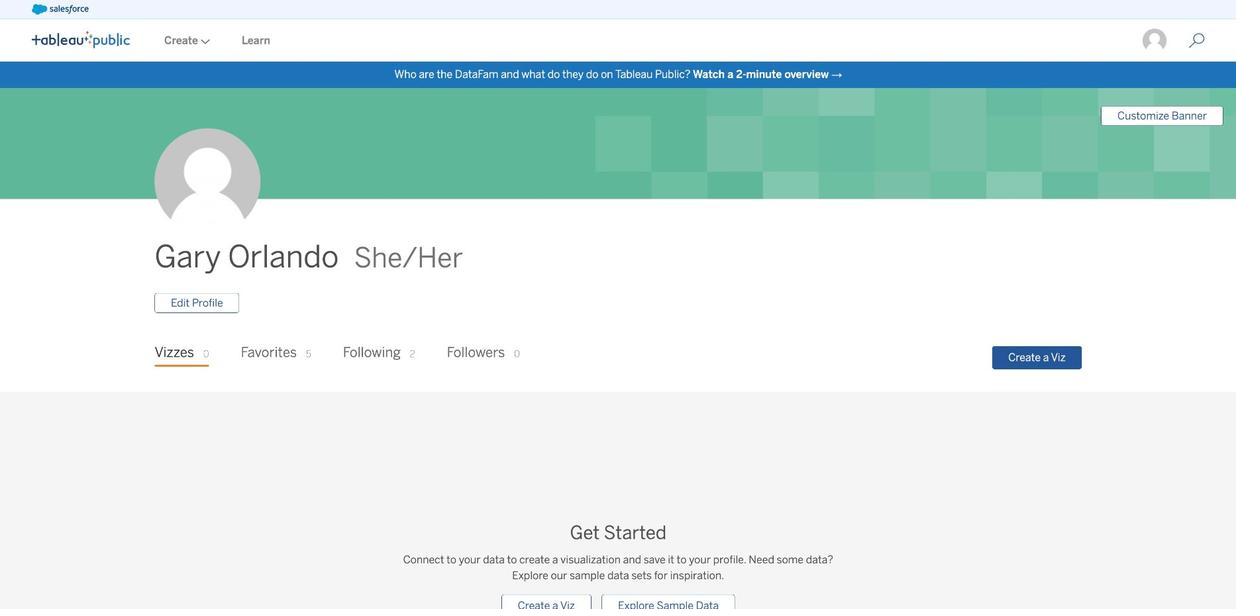 Task type: describe. For each thing, give the bounding box(es) containing it.
gary.orlando image
[[1142, 28, 1168, 54]]

avatar image
[[155, 129, 261, 235]]

salesforce logo image
[[32, 4, 89, 15]]



Task type: locate. For each thing, give the bounding box(es) containing it.
create image
[[198, 39, 210, 44]]

go to search image
[[1174, 33, 1221, 49]]

logo image
[[32, 31, 130, 48]]



Task type: vqa. For each thing, say whether or not it's contained in the screenshot.
dates
no



